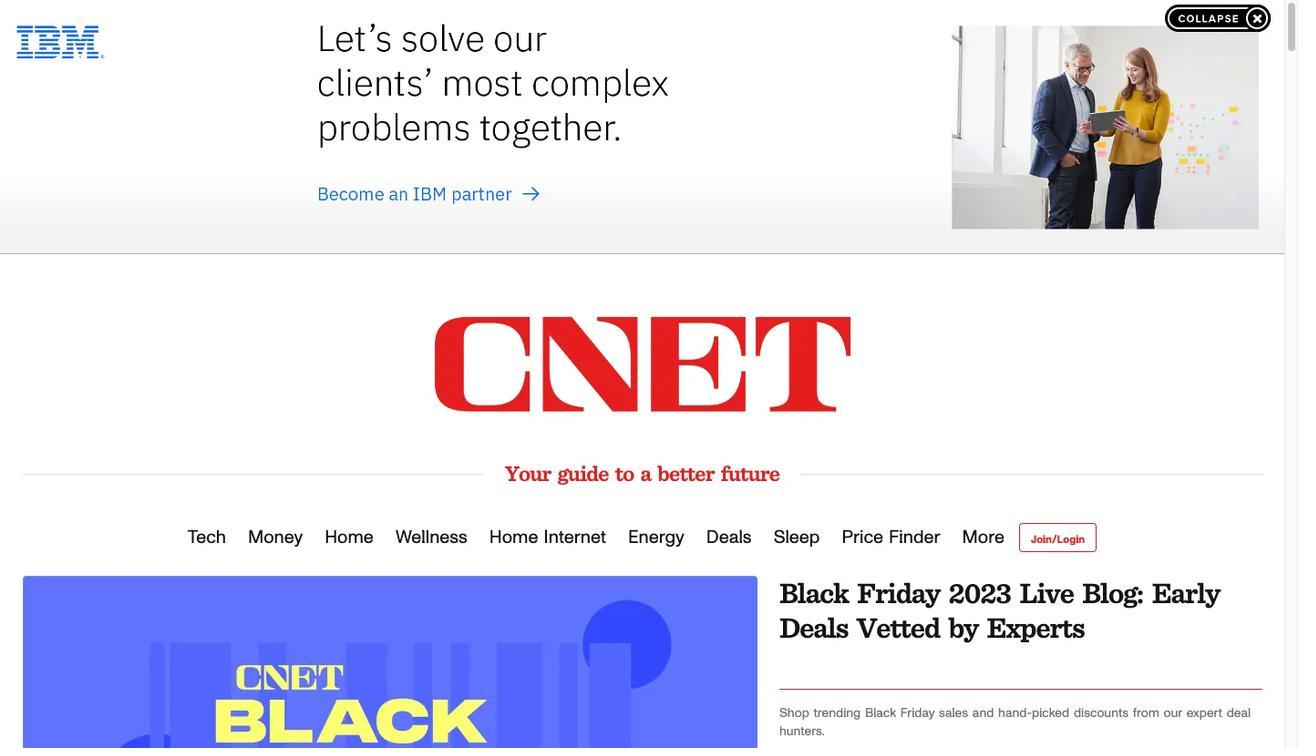 Task type: vqa. For each thing, say whether or not it's contained in the screenshot.
the middle for
no



Task type: describe. For each thing, give the bounding box(es) containing it.
deals inside black friday 2023 live blog: early deals vetted by experts
[[779, 610, 848, 645]]

to
[[615, 460, 634, 487]]

future
[[721, 460, 780, 487]]

home internet
[[489, 529, 606, 547]]

price
[[842, 529, 883, 547]]

energy
[[628, 529, 684, 547]]

a
[[640, 460, 651, 487]]

vetted
[[857, 610, 940, 645]]

guide
[[558, 460, 609, 487]]

early
[[1152, 575, 1220, 611]]

advertisement region
[[0, 0, 1285, 253]]

expert
[[1187, 707, 1222, 720]]

better
[[658, 460, 714, 487]]

home for home
[[325, 529, 374, 547]]

0 vertical spatial deals
[[706, 529, 752, 547]]

hunters.
[[779, 725, 825, 738]]

join/login
[[1031, 534, 1085, 545]]

black inside shop trending black friday sales and hand-picked discounts from our expert deal hunters.
[[865, 707, 896, 720]]

price finder link
[[842, 509, 940, 567]]

picked
[[1032, 707, 1070, 720]]

shop
[[779, 707, 809, 720]]

your guide to a better future
[[505, 460, 780, 487]]

friday inside black friday 2023 live blog: early deals vetted by experts
[[857, 575, 940, 611]]



Task type: locate. For each thing, give the bounding box(es) containing it.
internet
[[544, 529, 606, 547]]

0 horizontal spatial home
[[325, 529, 374, 547]]

deals left vetted at the bottom
[[779, 610, 848, 645]]

deals
[[706, 529, 752, 547], [779, 610, 848, 645]]

black right trending
[[865, 707, 896, 720]]

friday left sales
[[900, 707, 935, 720]]

sleep
[[774, 529, 820, 547]]

shop trending black friday sales and hand-picked discounts from our expert deal hunters.
[[779, 707, 1251, 738]]

black friday 2023 live blog: early deals vetted by experts
[[779, 575, 1220, 645]]

sales
[[939, 707, 968, 720]]

black inside black friday 2023 live blog: early deals vetted by experts
[[779, 575, 849, 611]]

discounts
[[1074, 707, 1129, 720]]

0 horizontal spatial deals
[[706, 529, 752, 547]]

home right money in the bottom of the page
[[325, 529, 374, 547]]

wellness
[[396, 529, 468, 547]]

by
[[949, 610, 978, 645]]

home for home internet
[[489, 529, 538, 547]]

home
[[325, 529, 374, 547], [489, 529, 538, 547]]

deals down the future
[[706, 529, 752, 547]]

live
[[1020, 575, 1074, 611]]

finder
[[889, 529, 940, 547]]

1 vertical spatial friday
[[900, 707, 935, 720]]

from
[[1133, 707, 1160, 720]]

1 vertical spatial deals
[[779, 610, 848, 645]]

1 horizontal spatial home
[[489, 529, 538, 547]]

black down sleep
[[779, 575, 849, 611]]

trending
[[814, 707, 861, 720]]

0 vertical spatial friday
[[857, 575, 940, 611]]

0 vertical spatial black
[[779, 575, 849, 611]]

friday
[[857, 575, 940, 611], [900, 707, 935, 720]]

hand-
[[998, 707, 1032, 720]]

black
[[779, 575, 849, 611], [865, 707, 896, 720]]

join/login button
[[1019, 523, 1097, 552]]

home left internet
[[489, 529, 538, 547]]

2023
[[949, 575, 1011, 611]]

1 horizontal spatial deals
[[779, 610, 848, 645]]

2 home from the left
[[489, 529, 538, 547]]

friday down price finder link
[[857, 575, 940, 611]]

0 horizontal spatial black
[[779, 575, 849, 611]]

our
[[1164, 707, 1182, 720]]

money
[[248, 529, 303, 547]]

1 horizontal spatial black
[[865, 707, 896, 720]]

blog:
[[1082, 575, 1143, 611]]

deal
[[1227, 707, 1251, 720]]

1 vertical spatial black
[[865, 707, 896, 720]]

more
[[962, 529, 1005, 547]]

friday inside shop trending black friday sales and hand-picked discounts from our expert deal hunters.
[[900, 707, 935, 720]]

your
[[505, 460, 551, 487]]

1 home from the left
[[325, 529, 374, 547]]

tech
[[188, 529, 226, 547]]

price finder
[[842, 529, 940, 547]]

experts
[[987, 610, 1084, 645]]

and
[[973, 707, 994, 720]]



